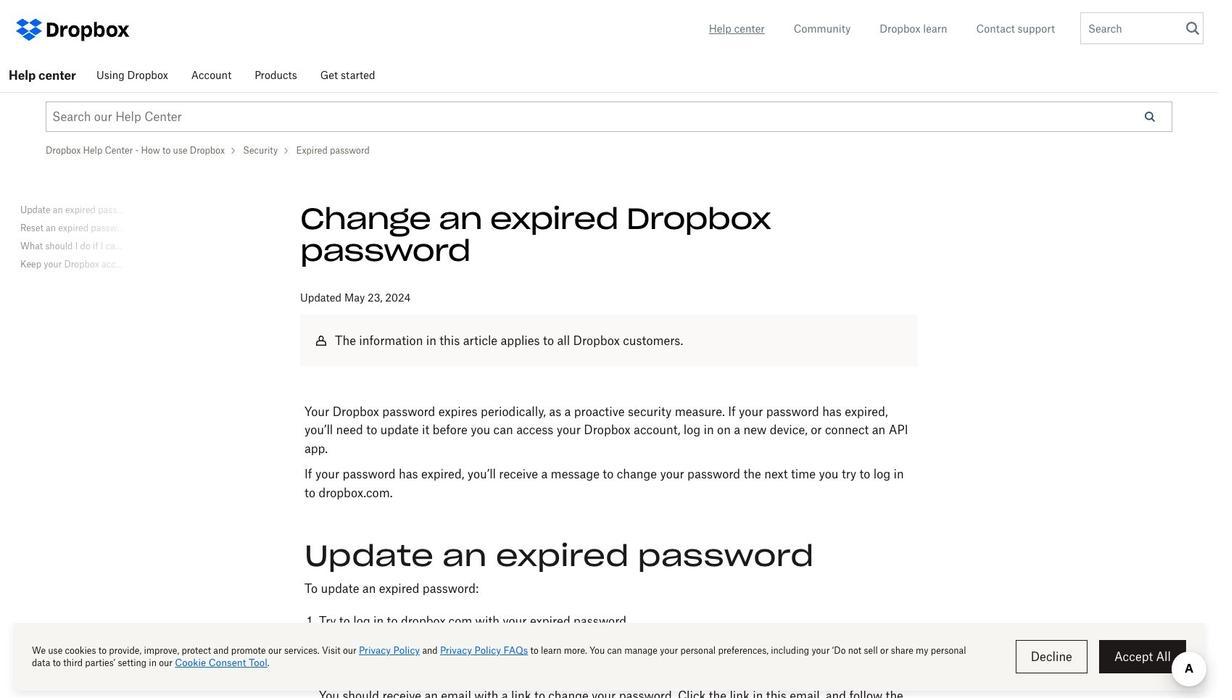 Task type: locate. For each thing, give the bounding box(es) containing it.
search image
[[1145, 112, 1155, 122]]

search image
[[1187, 22, 1200, 35], [1187, 22, 1200, 35], [1145, 112, 1155, 122]]

1 vertical spatial clear image
[[1129, 112, 1139, 123]]

1 horizontal spatial clear image
[[1183, 23, 1194, 34]]

None search field
[[46, 102, 1139, 131]]

0 vertical spatial clear image
[[1183, 23, 1194, 34]]

0 horizontal spatial clear image
[[1129, 112, 1139, 123]]

None search field
[[1081, 13, 1194, 48]]

clear image for search text field
[[1183, 23, 1194, 34]]

Search text field
[[46, 102, 1129, 131]]

clear image
[[1183, 23, 1194, 34], [1129, 112, 1139, 123]]

dropbox image
[[44, 15, 131, 44]]



Task type: describe. For each thing, give the bounding box(es) containing it.
search image for search text box
[[1145, 112, 1155, 122]]

clear image for search text box
[[1129, 112, 1139, 123]]

Search text field
[[1081, 13, 1183, 44]]

search image for search text field
[[1187, 22, 1200, 35]]



Task type: vqa. For each thing, say whether or not it's contained in the screenshot.
the rightmost Clear icon
yes



